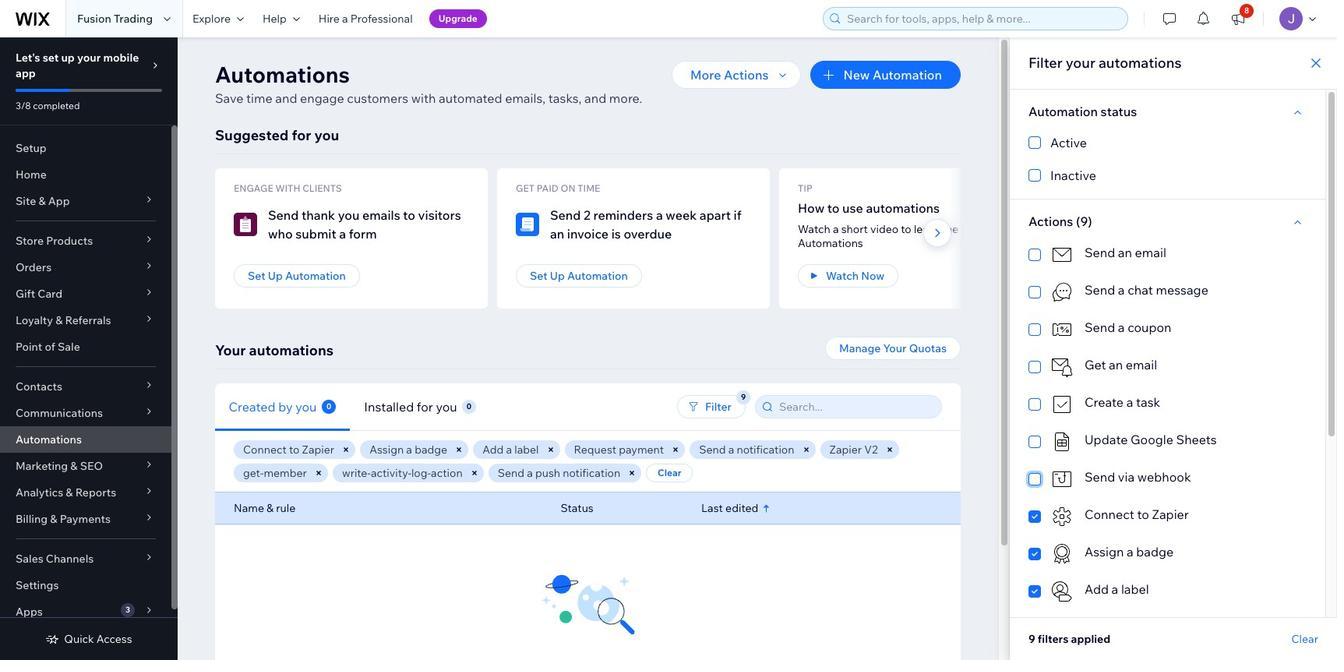 Task type: vqa. For each thing, say whether or not it's contained in the screenshot.
the Email inside the Your profile This is how you appear to visitors when Sender Identity is set to Profile Name in Email .
no



Task type: locate. For each thing, give the bounding box(es) containing it.
& left reports
[[66, 485, 73, 499]]

1 horizontal spatial add a label
[[1085, 581, 1149, 597]]

filter up automation status
[[1029, 54, 1063, 72]]

0 vertical spatial notification
[[737, 443, 794, 457]]

send left the chat
[[1085, 282, 1115, 298]]

a down the assign a badge checkbox
[[1112, 581, 1118, 597]]

0 horizontal spatial set up automation
[[248, 269, 346, 283]]

automations up by
[[249, 341, 334, 359]]

1 horizontal spatial badge
[[1136, 544, 1174, 559]]

help button
[[253, 0, 309, 37]]

filter
[[1029, 54, 1063, 72], [705, 400, 732, 414]]

a inside send a coupon option
[[1118, 319, 1125, 335]]

0 vertical spatial for
[[292, 126, 311, 144]]

tab list containing created by you
[[215, 383, 595, 431]]

assign a badge inside the assign a badge checkbox
[[1085, 544, 1174, 559]]

on
[[561, 182, 576, 194]]

automations inside tip how to use automations watch a short video to learn the basics of wix automations
[[798, 236, 863, 250]]

0 vertical spatial add a label
[[482, 443, 539, 457]]

1 category image from the top
[[1050, 355, 1074, 379]]

1 horizontal spatial connect
[[1085, 506, 1134, 522]]

set up automation down the invoice
[[530, 269, 628, 283]]

analytics & reports
[[16, 485, 116, 499]]

1 set up automation button from the left
[[234, 264, 360, 288]]

1 set up automation from the left
[[248, 269, 346, 283]]

1 horizontal spatial up
[[550, 269, 565, 283]]

1 set from the left
[[248, 269, 265, 283]]

add
[[482, 443, 504, 457], [1085, 581, 1109, 597]]

0 horizontal spatial set
[[248, 269, 265, 283]]

for down the engage
[[292, 126, 311, 144]]

connect up the get-member
[[243, 443, 287, 457]]

automations save time and engage customers with automated emails, tasks, and more.
[[215, 61, 642, 106]]

zapier down send via webhook option
[[1152, 506, 1189, 522]]

a left the chat
[[1118, 282, 1125, 298]]

a inside create a task checkbox
[[1126, 394, 1133, 410]]

1 horizontal spatial clear button
[[1292, 632, 1318, 646]]

notification
[[737, 443, 794, 457], [563, 466, 620, 480]]

category image
[[1050, 355, 1074, 379], [1050, 393, 1074, 416], [1050, 430, 1074, 454], [1050, 505, 1074, 528], [1050, 580, 1074, 603]]

connect to zapier up member
[[243, 443, 334, 457]]

automation down submit
[[285, 269, 346, 283]]

tip
[[798, 182, 812, 194]]

to right emails
[[403, 207, 415, 223]]

0 horizontal spatial add
[[482, 443, 504, 457]]

and left more.
[[584, 90, 606, 106]]

add a label up applied
[[1085, 581, 1149, 597]]

3/8 completed
[[16, 100, 80, 111]]

overdue
[[624, 226, 672, 242]]

1 horizontal spatial set up automation button
[[516, 264, 642, 288]]

Send via webhook checkbox
[[1029, 468, 1307, 491]]

an inside 'option'
[[1109, 357, 1123, 372]]

& left seo
[[70, 459, 78, 473]]

1 horizontal spatial your
[[883, 341, 907, 355]]

1 vertical spatial email
[[1126, 357, 1157, 372]]

email inside checkbox
[[1135, 245, 1166, 260]]

automations up watch now button
[[798, 236, 863, 250]]

& right billing
[[50, 512, 57, 526]]

automations up marketing
[[16, 432, 82, 446]]

automation up active
[[1029, 104, 1098, 119]]

you right the installed
[[436, 399, 457, 414]]

submit
[[296, 226, 336, 242]]

loyalty & referrals
[[16, 313, 111, 327]]

1 horizontal spatial actions
[[1029, 214, 1073, 229]]

help
[[263, 12, 287, 26]]

billing & payments
[[16, 512, 111, 526]]

send an email
[[1085, 245, 1166, 260]]

3/8
[[16, 100, 31, 111]]

Get an email checkbox
[[1029, 355, 1307, 379]]

0 horizontal spatial 0
[[326, 401, 331, 411]]

to left learn
[[901, 222, 912, 236]]

& right the loyalty
[[55, 313, 63, 327]]

1 vertical spatial badge
[[1136, 544, 1174, 559]]

of left sale
[[45, 340, 55, 354]]

set for send 2 reminders a week apart if an invoice is overdue
[[530, 269, 547, 283]]

for for suggested
[[292, 126, 311, 144]]

add a label up push
[[482, 443, 539, 457]]

2 vertical spatial automations
[[249, 341, 334, 359]]

for
[[292, 126, 311, 144], [417, 399, 433, 414]]

connect to zapier down send via webhook
[[1085, 506, 1189, 522]]

send for send an email
[[1085, 245, 1115, 260]]

1 up from the left
[[268, 269, 283, 283]]

if
[[734, 207, 742, 223]]

1 horizontal spatial filter
[[1029, 54, 1063, 72]]

a left week
[[656, 207, 663, 223]]

a down connect to zapier option
[[1127, 544, 1134, 559]]

0 horizontal spatial clear
[[658, 467, 681, 478]]

an for get
[[1109, 357, 1123, 372]]

0 horizontal spatial zapier
[[302, 443, 334, 457]]

2 horizontal spatial automations
[[798, 236, 863, 250]]

rule
[[276, 501, 296, 515]]

automations up status
[[1099, 54, 1182, 72]]

to down send via webhook
[[1137, 506, 1149, 522]]

automation down the invoice
[[567, 269, 628, 283]]

1 horizontal spatial clear
[[1292, 632, 1318, 646]]

email up send a chat message
[[1135, 245, 1166, 260]]

you for suggested
[[314, 126, 339, 144]]

products
[[46, 234, 93, 248]]

send up get
[[1085, 319, 1115, 335]]

category image for send an email
[[1050, 243, 1074, 266]]

a inside "send 2 reminders a week apart if an invoice is overdue"
[[656, 207, 663, 223]]

watch left now
[[826, 269, 859, 283]]

1 horizontal spatial connect to zapier
[[1085, 506, 1189, 522]]

0 vertical spatial automations
[[1099, 54, 1182, 72]]

Send an email checkbox
[[1029, 243, 1307, 266]]

add up applied
[[1085, 581, 1109, 597]]

send a push notification
[[498, 466, 620, 480]]

1 vertical spatial automations
[[798, 236, 863, 250]]

& right site
[[38, 194, 46, 208]]

send inside send a chat message checkbox
[[1085, 282, 1115, 298]]

clients
[[302, 182, 342, 194]]

last edited
[[701, 501, 758, 515]]

settings link
[[0, 572, 171, 598]]

2 up from the left
[[550, 269, 565, 283]]

set up automation button for an
[[516, 264, 642, 288]]

0 vertical spatial assign
[[369, 443, 404, 457]]

connect to zapier
[[243, 443, 334, 457], [1085, 506, 1189, 522]]

send left 2
[[550, 207, 581, 223]]

3 category image from the top
[[1050, 430, 1074, 454]]

email
[[1135, 245, 1166, 260], [1126, 357, 1157, 372]]

0 horizontal spatial assign a badge
[[369, 443, 447, 457]]

a inside tip how to use automations watch a short video to learn the basics of wix automations
[[833, 222, 839, 236]]

send inside send a coupon option
[[1085, 319, 1115, 335]]

actions
[[724, 67, 769, 83], [1029, 214, 1073, 229]]

send 2 reminders a week apart if an invoice is overdue
[[550, 207, 742, 242]]

channels
[[46, 552, 94, 566]]

1 0 from the left
[[326, 401, 331, 411]]

set up automation
[[248, 269, 346, 283], [530, 269, 628, 283]]

1 horizontal spatial and
[[584, 90, 606, 106]]

send inside send thank you emails to visitors who submit a form
[[268, 207, 299, 223]]

app
[[16, 66, 36, 80]]

0 vertical spatial connect to zapier
[[243, 443, 334, 457]]

automation inside new automation button
[[873, 67, 942, 83]]

a inside send a chat message checkbox
[[1118, 282, 1125, 298]]

1 vertical spatial connect
[[1085, 506, 1134, 522]]

a left push
[[527, 466, 533, 480]]

0 right by
[[326, 401, 331, 411]]

sheets
[[1176, 432, 1217, 447]]

a right hire
[[342, 12, 348, 26]]

1 vertical spatial watch
[[826, 269, 859, 283]]

1 vertical spatial assign
[[1085, 544, 1124, 559]]

2 0 from the left
[[467, 401, 472, 411]]

automations up video on the top right
[[866, 200, 940, 216]]

1 vertical spatial label
[[1121, 581, 1149, 597]]

you up the 'form'
[[338, 207, 360, 223]]

create
[[1085, 394, 1124, 410]]

&
[[38, 194, 46, 208], [55, 313, 63, 327], [70, 459, 78, 473], [66, 485, 73, 499], [267, 501, 274, 515], [50, 512, 57, 526]]

send a coupon
[[1085, 319, 1172, 335]]

filter inside button
[[705, 400, 732, 414]]

send inside 'send an email' checkbox
[[1085, 245, 1115, 260]]

& left rule
[[267, 501, 274, 515]]

1 horizontal spatial of
[[996, 222, 1006, 236]]

an up the chat
[[1118, 245, 1132, 260]]

Connect to Zapier checkbox
[[1029, 505, 1307, 528]]

1 vertical spatial actions
[[1029, 214, 1073, 229]]

0 vertical spatial email
[[1135, 245, 1166, 260]]

send up who
[[268, 207, 299, 223]]

& for analytics
[[66, 485, 73, 499]]

marketing & seo button
[[0, 453, 171, 479]]

assign down connect to zapier option
[[1085, 544, 1124, 559]]

assign a badge down connect to zapier option
[[1085, 544, 1174, 559]]

get
[[516, 182, 535, 194]]

list
[[215, 168, 1334, 309]]

engage
[[234, 182, 273, 194]]

home link
[[0, 161, 171, 188]]

request
[[574, 443, 616, 457]]

zapier up member
[[302, 443, 334, 457]]

professional
[[350, 12, 413, 26]]

0 vertical spatial badge
[[415, 443, 447, 457]]

filter for filter
[[705, 400, 732, 414]]

0 vertical spatial of
[[996, 222, 1006, 236]]

an inside checkbox
[[1118, 245, 1132, 260]]

applied
[[1071, 632, 1111, 646]]

payment
[[619, 443, 664, 457]]

0 vertical spatial actions
[[724, 67, 769, 83]]

& inside dropdown button
[[66, 485, 73, 499]]

and right time
[[275, 90, 297, 106]]

0 horizontal spatial your
[[215, 341, 246, 359]]

set up automation button down who
[[234, 264, 360, 288]]

upgrade
[[438, 12, 478, 24]]

0 horizontal spatial notification
[[563, 466, 620, 480]]

1 horizontal spatial notification
[[737, 443, 794, 457]]

category image for get
[[1050, 355, 1074, 379]]

automations inside "sidebar" element
[[16, 432, 82, 446]]

1 horizontal spatial 0
[[467, 401, 472, 411]]

2 horizontal spatial automations
[[1099, 54, 1182, 72]]

1 vertical spatial clear button
[[1292, 632, 1318, 646]]

time
[[246, 90, 273, 106]]

save
[[215, 90, 243, 106]]

send down the filter button
[[699, 443, 726, 457]]

badge up log-
[[415, 443, 447, 457]]

1 your from the left
[[215, 341, 246, 359]]

store products button
[[0, 228, 171, 254]]

0 for installed for you
[[467, 401, 472, 411]]

your inside let's set up your mobile app
[[77, 51, 101, 65]]

1 vertical spatial add a label
[[1085, 581, 1149, 597]]

2 horizontal spatial zapier
[[1152, 506, 1189, 522]]

Send a chat message checkbox
[[1029, 281, 1307, 304]]

you down the engage
[[314, 126, 339, 144]]

label down the assign a badge checkbox
[[1121, 581, 1149, 597]]

automations
[[1099, 54, 1182, 72], [866, 200, 940, 216], [249, 341, 334, 359]]

a left the 'form'
[[339, 226, 346, 242]]

0 right installed for you
[[467, 401, 472, 411]]

watch inside button
[[826, 269, 859, 283]]

actions left the '(9)'
[[1029, 214, 1073, 229]]

for right the installed
[[417, 399, 433, 414]]

1 vertical spatial of
[[45, 340, 55, 354]]

1 vertical spatial clear
[[1292, 632, 1318, 646]]

invoice
[[567, 226, 609, 242]]

send left push
[[498, 466, 524, 480]]

your left quotas
[[883, 341, 907, 355]]

request payment
[[574, 443, 664, 457]]

0 horizontal spatial set up automation button
[[234, 264, 360, 288]]

connect down via
[[1085, 506, 1134, 522]]

1 horizontal spatial assign a badge
[[1085, 544, 1174, 559]]

& inside dropdown button
[[38, 194, 46, 208]]

0 vertical spatial clear button
[[646, 464, 693, 482]]

a left "short"
[[833, 222, 839, 236]]

assign up activity-
[[369, 443, 404, 457]]

1 vertical spatial automations
[[866, 200, 940, 216]]

0 horizontal spatial automations
[[16, 432, 82, 446]]

name
[[234, 501, 264, 515]]

1 horizontal spatial set
[[530, 269, 547, 283]]

watch down how
[[798, 222, 830, 236]]

learn
[[914, 222, 939, 236]]

2 vertical spatial automations
[[16, 432, 82, 446]]

8 button
[[1221, 0, 1255, 37]]

1 horizontal spatial your
[[1066, 54, 1095, 72]]

zapier inside option
[[1152, 506, 1189, 522]]

1 vertical spatial connect to zapier
[[1085, 506, 1189, 522]]

Search for tools, apps, help & more... field
[[842, 8, 1123, 30]]

set up automation down who
[[248, 269, 346, 283]]

2 vertical spatial an
[[1109, 357, 1123, 372]]

1 vertical spatial filter
[[705, 400, 732, 414]]

1 horizontal spatial label
[[1121, 581, 1149, 597]]

2 set from the left
[[530, 269, 547, 283]]

new
[[843, 67, 870, 83]]

push
[[535, 466, 560, 480]]

add up send a push notification
[[482, 443, 504, 457]]

zapier left the v2
[[830, 443, 862, 457]]

your up created
[[215, 341, 246, 359]]

category image
[[234, 213, 257, 236], [516, 213, 539, 236], [1050, 243, 1074, 266], [1050, 281, 1074, 304], [1050, 318, 1074, 341], [1050, 468, 1074, 491], [1050, 542, 1074, 566]]

the
[[942, 222, 959, 236]]

badge down connect to zapier option
[[1136, 544, 1174, 559]]

you right by
[[296, 399, 317, 414]]

you for installed
[[436, 399, 457, 414]]

a inside hire a professional link
[[342, 12, 348, 26]]

0 vertical spatial connect
[[243, 443, 287, 457]]

2 category image from the top
[[1050, 393, 1074, 416]]

send for send 2 reminders a week apart if an invoice is overdue
[[550, 207, 581, 223]]

0 horizontal spatial for
[[292, 126, 311, 144]]

0 horizontal spatial of
[[45, 340, 55, 354]]

message
[[1156, 282, 1208, 298]]

category image for send thank you emails to visitors who submit a form
[[234, 213, 257, 236]]

label up push
[[514, 443, 539, 457]]

0 horizontal spatial up
[[268, 269, 283, 283]]

quotas
[[909, 341, 947, 355]]

an right get
[[1109, 357, 1123, 372]]

to left use
[[827, 200, 840, 216]]

& inside popup button
[[70, 459, 78, 473]]

add inside add a label checkbox
[[1085, 581, 1109, 597]]

send thank you emails to visitors who submit a form
[[268, 207, 461, 242]]

up
[[268, 269, 283, 283], [550, 269, 565, 283]]

automations up time
[[215, 61, 350, 88]]

send
[[268, 207, 299, 223], [550, 207, 581, 223], [1085, 245, 1115, 260], [1085, 282, 1115, 298], [1085, 319, 1115, 335], [699, 443, 726, 457], [498, 466, 524, 480], [1085, 469, 1115, 485]]

0 horizontal spatial and
[[275, 90, 297, 106]]

0 horizontal spatial actions
[[724, 67, 769, 83]]

a left coupon
[[1118, 319, 1125, 335]]

send inside "send 2 reminders a week apart if an invoice is overdue"
[[550, 207, 581, 223]]

& for loyalty
[[55, 313, 63, 327]]

1 vertical spatial add
[[1085, 581, 1109, 597]]

send down the '(9)'
[[1085, 245, 1115, 260]]

write-activity-log-action
[[342, 466, 463, 480]]

0 vertical spatial automations
[[215, 61, 350, 88]]

automations inside automations save time and engage customers with automated emails, tasks, and more.
[[215, 61, 350, 88]]

a inside add a label checkbox
[[1112, 581, 1118, 597]]

watch inside tip how to use automations watch a short video to learn the basics of wix automations
[[798, 222, 830, 236]]

1 horizontal spatial assign
[[1085, 544, 1124, 559]]

send left via
[[1085, 469, 1115, 485]]

0 horizontal spatial filter
[[705, 400, 732, 414]]

apps
[[16, 605, 43, 619]]

0 horizontal spatial badge
[[415, 443, 447, 457]]

email up task
[[1126, 357, 1157, 372]]

1 vertical spatial assign a badge
[[1085, 544, 1174, 559]]

email inside 'option'
[[1126, 357, 1157, 372]]

time
[[578, 182, 600, 194]]

0 vertical spatial filter
[[1029, 54, 1063, 72]]

1 vertical spatial notification
[[563, 466, 620, 480]]

0 vertical spatial an
[[550, 226, 564, 242]]

contacts
[[16, 379, 62, 394]]

an left the invoice
[[550, 226, 564, 242]]

notification up edited
[[737, 443, 794, 457]]

communications
[[16, 406, 103, 420]]

set up automation button
[[234, 264, 360, 288], [516, 264, 642, 288]]

automations inside tip how to use automations watch a short video to learn the basics of wix automations
[[866, 200, 940, 216]]

1 horizontal spatial set up automation
[[530, 269, 628, 283]]

1 vertical spatial for
[[417, 399, 433, 414]]

0 horizontal spatial label
[[514, 443, 539, 457]]

actions right more
[[724, 67, 769, 83]]

1 horizontal spatial add
[[1085, 581, 1109, 597]]

connect inside option
[[1085, 506, 1134, 522]]

2
[[584, 207, 591, 223]]

you inside send thank you emails to visitors who submit a form
[[338, 207, 360, 223]]

0 vertical spatial watch
[[798, 222, 830, 236]]

send a chat message
[[1085, 282, 1208, 298]]

set
[[43, 51, 59, 65]]

0 horizontal spatial your
[[77, 51, 101, 65]]

1 vertical spatial an
[[1118, 245, 1132, 260]]

1 horizontal spatial automations
[[215, 61, 350, 88]]

inactive
[[1050, 168, 1096, 183]]

action
[[431, 466, 463, 480]]

quick access
[[64, 632, 132, 646]]

paid
[[537, 182, 559, 194]]

assign a badge up write-activity-log-action
[[369, 443, 447, 457]]

referrals
[[65, 313, 111, 327]]

2 set up automation from the left
[[530, 269, 628, 283]]

set up automation button down the invoice
[[516, 264, 642, 288]]

manage your quotas button
[[825, 337, 961, 360]]

4 category image from the top
[[1050, 505, 1074, 528]]

tab list
[[215, 383, 595, 431]]

1 horizontal spatial for
[[417, 399, 433, 414]]

store products
[[16, 234, 93, 248]]

your up automation status
[[1066, 54, 1095, 72]]

connect to zapier inside option
[[1085, 506, 1189, 522]]

of left wix
[[996, 222, 1006, 236]]

send for send via webhook
[[1085, 469, 1115, 485]]

send for send a notification
[[699, 443, 726, 457]]

send inside send via webhook option
[[1085, 469, 1115, 485]]

get
[[1085, 357, 1106, 372]]

2 your from the left
[[883, 341, 907, 355]]

automation right new
[[873, 67, 942, 83]]

notification down the request
[[563, 466, 620, 480]]

filter up send a notification
[[705, 400, 732, 414]]

automations for automations save time and engage customers with automated emails, tasks, and more.
[[215, 61, 350, 88]]

v2
[[864, 443, 878, 457]]

5 category image from the top
[[1050, 580, 1074, 603]]

via
[[1118, 469, 1135, 485]]

set
[[248, 269, 265, 283], [530, 269, 547, 283]]

Active checkbox
[[1029, 133, 1307, 152]]

your right up
[[77, 51, 101, 65]]

0 horizontal spatial clear button
[[646, 464, 693, 482]]

store
[[16, 234, 44, 248]]

category image for assign a badge
[[1050, 542, 1074, 566]]

send for send a push notification
[[498, 466, 524, 480]]

a left task
[[1126, 394, 1133, 410]]

1 horizontal spatial automations
[[866, 200, 940, 216]]

2 set up automation button from the left
[[516, 264, 642, 288]]

you
[[314, 126, 339, 144], [338, 207, 360, 223], [296, 399, 317, 414], [436, 399, 457, 414]]



Task type: describe. For each thing, give the bounding box(es) containing it.
2 and from the left
[[584, 90, 606, 106]]

0 horizontal spatial add a label
[[482, 443, 539, 457]]

video
[[870, 222, 899, 236]]

filter for filter your automations
[[1029, 54, 1063, 72]]

log-
[[411, 466, 431, 480]]

for for installed
[[417, 399, 433, 414]]

to inside send thank you emails to visitors who submit a form
[[403, 207, 415, 223]]

status
[[1101, 104, 1137, 119]]

sidebar element
[[0, 37, 178, 660]]

installed for you
[[364, 399, 457, 414]]

analytics & reports button
[[0, 479, 171, 506]]

to inside option
[[1137, 506, 1149, 522]]

chat
[[1128, 282, 1153, 298]]

up
[[61, 51, 75, 65]]

explore
[[192, 12, 231, 26]]

reports
[[75, 485, 116, 499]]

quick
[[64, 632, 94, 646]]

gift
[[16, 287, 35, 301]]

customers
[[347, 90, 408, 106]]

of inside tip how to use automations watch a short video to learn the basics of wix automations
[[996, 222, 1006, 236]]

let's set up your mobile app
[[16, 51, 139, 80]]

automations for automations
[[16, 432, 82, 446]]

a down the filter button
[[728, 443, 734, 457]]

installed
[[364, 399, 414, 414]]

active
[[1050, 135, 1087, 150]]

& for name
[[267, 501, 274, 515]]

a inside send thank you emails to visitors who submit a form
[[339, 226, 346, 242]]

setup link
[[0, 135, 171, 161]]

you for send
[[338, 207, 360, 223]]

loyalty & referrals button
[[0, 307, 171, 334]]

0 vertical spatial clear
[[658, 467, 681, 478]]

form
[[349, 226, 377, 242]]

send for send a chat message
[[1085, 282, 1115, 298]]

point
[[16, 340, 42, 354]]

0 for created by you
[[326, 401, 331, 411]]

0 horizontal spatial automations
[[249, 341, 334, 359]]

set up automation for an
[[530, 269, 628, 283]]

point of sale
[[16, 340, 80, 354]]

by
[[279, 399, 293, 414]]

your inside button
[[883, 341, 907, 355]]

billing
[[16, 512, 48, 526]]

Add a label checkbox
[[1029, 580, 1307, 603]]

category image for send a chat message
[[1050, 281, 1074, 304]]

your automations
[[215, 341, 334, 359]]

access
[[96, 632, 132, 646]]

automated
[[439, 90, 502, 106]]

get an email
[[1085, 357, 1157, 372]]

category image for create
[[1050, 393, 1074, 416]]

up for send thank you emails to visitors who submit a form
[[268, 269, 283, 283]]

more.
[[609, 90, 642, 106]]

set up automation button for submit
[[234, 264, 360, 288]]

Send a coupon checkbox
[[1029, 318, 1307, 341]]

automations link
[[0, 426, 171, 453]]

week
[[666, 207, 697, 223]]

& for billing
[[50, 512, 57, 526]]

actions inside dropdown button
[[724, 67, 769, 83]]

9 filters applied
[[1029, 632, 1111, 646]]

task
[[1136, 394, 1160, 410]]

more actions button
[[672, 61, 801, 89]]

orders
[[16, 260, 52, 274]]

Inactive checkbox
[[1029, 166, 1307, 185]]

sales channels button
[[0, 545, 171, 572]]

sale
[[58, 340, 80, 354]]

Assign a badge checkbox
[[1029, 542, 1307, 566]]

visitors
[[418, 207, 461, 223]]

now
[[861, 269, 885, 283]]

suggested
[[215, 126, 289, 144]]

label inside checkbox
[[1121, 581, 1149, 597]]

get-member
[[243, 466, 307, 480]]

category image for send via webhook
[[1050, 468, 1074, 491]]

tasks,
[[548, 90, 582, 106]]

tip how to use automations watch a short video to learn the basics of wix automations
[[798, 182, 1027, 250]]

category image for update
[[1050, 430, 1074, 454]]

category image for send 2 reminders a week apart if an invoice is overdue
[[516, 213, 539, 236]]

an inside "send 2 reminders a week apart if an invoice is overdue"
[[550, 226, 564, 242]]

send for send a coupon
[[1085, 319, 1115, 335]]

1 and from the left
[[275, 90, 297, 106]]

suggested for you
[[215, 126, 339, 144]]

Search... field
[[775, 396, 937, 418]]

site
[[16, 194, 36, 208]]

wix
[[1008, 222, 1027, 236]]

9
[[1029, 632, 1035, 646]]

up for send 2 reminders a week apart if an invoice is overdue
[[550, 269, 565, 283]]

sales channels
[[16, 552, 94, 566]]

category image for connect
[[1050, 505, 1074, 528]]

google
[[1131, 432, 1173, 447]]

you for created
[[296, 399, 317, 414]]

0 vertical spatial add
[[482, 443, 504, 457]]

new automation
[[843, 67, 942, 83]]

engage with clients
[[234, 182, 342, 194]]

0 vertical spatial assign a badge
[[369, 443, 447, 457]]

get paid on time
[[516, 182, 600, 194]]

completed
[[33, 100, 80, 111]]

point of sale link
[[0, 334, 171, 360]]

of inside "sidebar" element
[[45, 340, 55, 354]]

more actions
[[690, 67, 769, 83]]

gift card
[[16, 287, 62, 301]]

new automation button
[[811, 61, 961, 89]]

edited
[[725, 501, 758, 515]]

1 horizontal spatial zapier
[[830, 443, 862, 457]]

watch now
[[826, 269, 885, 283]]

set for send thank you emails to visitors who submit a form
[[248, 269, 265, 283]]

0 horizontal spatial connect
[[243, 443, 287, 457]]

add a label inside checkbox
[[1085, 581, 1149, 597]]

category image for add
[[1050, 580, 1074, 603]]

& for marketing
[[70, 459, 78, 473]]

category image for send a coupon
[[1050, 318, 1074, 341]]

0 horizontal spatial connect to zapier
[[243, 443, 334, 457]]

more
[[690, 67, 721, 83]]

badge inside checkbox
[[1136, 544, 1174, 559]]

analytics
[[16, 485, 63, 499]]

Update Google Sheets checkbox
[[1029, 430, 1307, 454]]

a up write-activity-log-action
[[406, 443, 412, 457]]

a up send a push notification
[[506, 443, 512, 457]]

automation status
[[1029, 104, 1137, 119]]

create a task
[[1085, 394, 1160, 410]]

write-
[[342, 466, 371, 480]]

trading
[[114, 12, 153, 26]]

assign inside checkbox
[[1085, 544, 1124, 559]]

sales
[[16, 552, 43, 566]]

& for site
[[38, 194, 46, 208]]

email for send an email
[[1135, 245, 1166, 260]]

communications button
[[0, 400, 171, 426]]

send for send thank you emails to visitors who submit a form
[[268, 207, 299, 223]]

an for send
[[1118, 245, 1132, 260]]

list containing how to use automations
[[215, 168, 1334, 309]]

site & app
[[16, 194, 70, 208]]

set up automation for submit
[[248, 269, 346, 283]]

app
[[48, 194, 70, 208]]

0 vertical spatial label
[[514, 443, 539, 457]]

to up member
[[289, 443, 300, 457]]

status
[[561, 501, 594, 515]]

a inside checkbox
[[1127, 544, 1134, 559]]

Create a task checkbox
[[1029, 393, 1307, 416]]

zapier v2
[[830, 443, 878, 457]]

0 horizontal spatial assign
[[369, 443, 404, 457]]

3
[[125, 605, 130, 615]]

setup
[[16, 141, 47, 155]]

email for get an email
[[1126, 357, 1157, 372]]

filter button
[[677, 395, 746, 418]]

use
[[842, 200, 863, 216]]

payments
[[60, 512, 111, 526]]

orders button
[[0, 254, 171, 281]]



